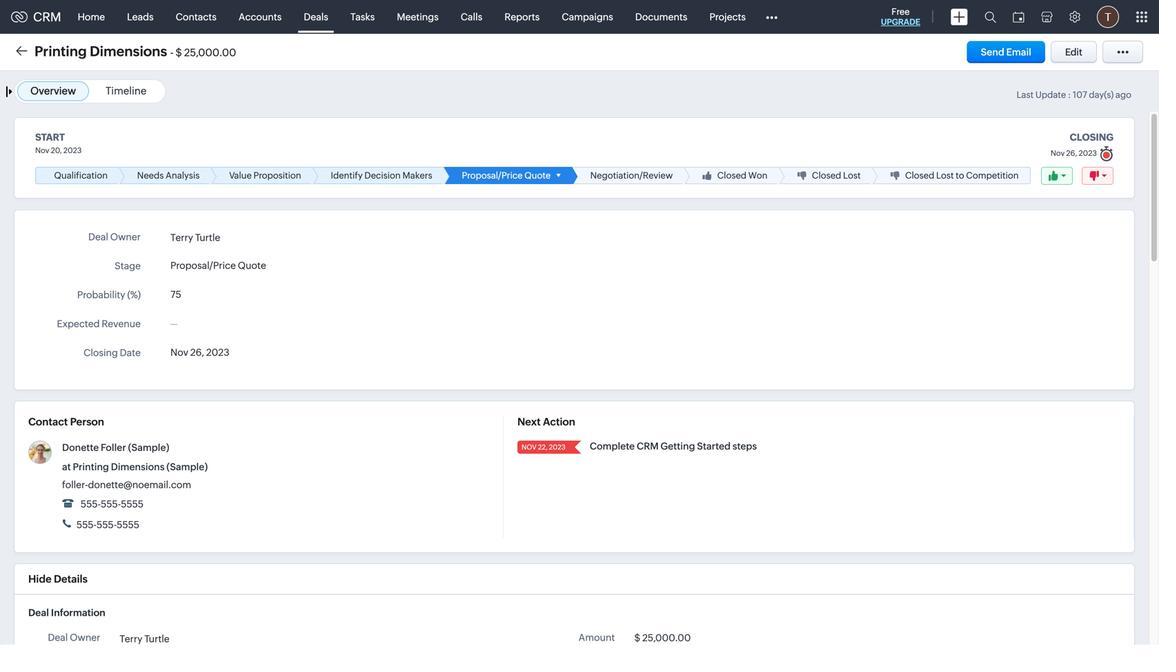 Task type: describe. For each thing, give the bounding box(es) containing it.
-
[[170, 47, 174, 59]]

campaigns
[[562, 11, 614, 22]]

1 vertical spatial deal
[[28, 608, 49, 619]]

complete crm getting started steps link
[[590, 441, 757, 452]]

lost for closed lost
[[844, 171, 861, 181]]

75
[[171, 289, 181, 300]]

1 vertical spatial printing
[[73, 462, 109, 473]]

create menu element
[[943, 0, 977, 33]]

1 vertical spatial terry
[[120, 634, 142, 645]]

foller
[[101, 443, 126, 454]]

next action
[[518, 416, 576, 428]]

donette foller (sample)
[[62, 443, 169, 454]]

competition
[[967, 171, 1019, 181]]

donette@noemail.com
[[88, 480, 191, 491]]

documents link
[[625, 0, 699, 33]]

foller-donette@noemail.com link
[[62, 480, 191, 491]]

closed for closed lost to competition
[[906, 171, 935, 181]]

revenue
[[102, 319, 141, 330]]

foller-
[[62, 480, 88, 491]]

getting
[[661, 441, 696, 452]]

22,
[[538, 444, 548, 452]]

crm link
[[11, 10, 61, 24]]

1 vertical spatial proposal/price
[[171, 260, 236, 271]]

value
[[229, 171, 252, 181]]

reports link
[[494, 0, 551, 33]]

profile image
[[1098, 6, 1120, 28]]

2023 inside closing nov 26, 2023
[[1079, 149, 1098, 158]]

nov left 22,
[[522, 444, 537, 452]]

overview
[[30, 85, 76, 97]]

calls link
[[450, 0, 494, 33]]

reports
[[505, 11, 540, 22]]

qualification
[[54, 171, 108, 181]]

0 vertical spatial terry
[[171, 232, 193, 243]]

at printing dimensions (sample)
[[62, 462, 208, 473]]

makers
[[403, 171, 433, 181]]

(%)
[[127, 290, 141, 301]]

1 vertical spatial 555-555-5555
[[75, 520, 140, 531]]

identify decision makers
[[331, 171, 433, 181]]

0 vertical spatial quote
[[525, 171, 551, 181]]

needs analysis
[[137, 171, 200, 181]]

edit
[[1066, 47, 1083, 58]]

complete crm getting started steps
[[590, 441, 757, 452]]

contacts
[[176, 11, 217, 22]]

closed lost to competition
[[906, 171, 1019, 181]]

printing dimensions (sample) link
[[73, 462, 208, 473]]

1 vertical spatial deal owner
[[48, 633, 100, 644]]

contacts link
[[165, 0, 228, 33]]

0 horizontal spatial proposal/price quote
[[171, 260, 266, 271]]

20,
[[51, 146, 62, 155]]

hide
[[28, 574, 52, 586]]

closing
[[84, 348, 118, 359]]

action
[[543, 416, 576, 428]]

1 horizontal spatial proposal/price
[[462, 171, 523, 181]]

$ inside "printing dimensions - $ 25,000.00"
[[176, 47, 182, 59]]

closed for closed lost
[[812, 171, 842, 181]]

26, inside closing nov 26, 2023
[[1067, 149, 1078, 158]]

nov inside start nov 20, 2023
[[35, 146, 49, 155]]

:
[[1069, 90, 1072, 100]]

free
[[892, 7, 910, 17]]

0 vertical spatial terry turtle
[[171, 232, 220, 243]]

campaigns link
[[551, 0, 625, 33]]

person
[[70, 416, 104, 428]]

negotiation/review
[[591, 171, 673, 181]]

home
[[78, 11, 105, 22]]

closing date
[[84, 348, 141, 359]]

1 horizontal spatial 25,000.00
[[643, 633, 691, 644]]

0 vertical spatial printing
[[35, 43, 87, 59]]

calendar image
[[1013, 11, 1025, 22]]

25,000.00 inside "printing dimensions - $ 25,000.00"
[[184, 47, 236, 59]]

0 horizontal spatial 26,
[[190, 347, 204, 358]]

proposition
[[254, 171, 301, 181]]

leads
[[127, 11, 154, 22]]

nov 26, 2023
[[171, 347, 230, 358]]

0 horizontal spatial crm
[[33, 10, 61, 24]]

to
[[956, 171, 965, 181]]

value proposition
[[229, 171, 301, 181]]

nov 22, 2023
[[522, 444, 566, 452]]

free upgrade
[[881, 7, 921, 27]]

email
[[1007, 47, 1032, 58]]

nov inside closing nov 26, 2023
[[1051, 149, 1065, 158]]

search image
[[985, 11, 997, 23]]



Task type: locate. For each thing, give the bounding box(es) containing it.
dimensions up 'donette@noemail.com'
[[111, 462, 165, 473]]

closed won
[[718, 171, 768, 181]]

last
[[1017, 90, 1034, 100]]

hide details link
[[28, 574, 88, 586]]

1 horizontal spatial turtle
[[195, 232, 220, 243]]

lost for closed lost to competition
[[937, 171, 954, 181]]

closed left to
[[906, 171, 935, 181]]

calls
[[461, 11, 483, 22]]

amount
[[579, 633, 615, 644]]

closed right won
[[812, 171, 842, 181]]

printing up overview
[[35, 43, 87, 59]]

0 vertical spatial crm
[[33, 10, 61, 24]]

107
[[1073, 90, 1088, 100]]

nov
[[35, 146, 49, 155], [1051, 149, 1065, 158], [171, 347, 188, 358], [522, 444, 537, 452]]

nov right date
[[171, 347, 188, 358]]

1 horizontal spatial lost
[[937, 171, 954, 181]]

start
[[35, 132, 65, 143]]

won
[[749, 171, 768, 181]]

$ right amount
[[635, 633, 641, 644]]

send email
[[981, 47, 1032, 58]]

0 horizontal spatial lost
[[844, 171, 861, 181]]

quote
[[525, 171, 551, 181], [238, 260, 266, 271]]

0 vertical spatial proposal/price
[[462, 171, 523, 181]]

1 vertical spatial quote
[[238, 260, 266, 271]]

overview link
[[30, 85, 76, 97]]

nov left 20,
[[35, 146, 49, 155]]

3 closed from the left
[[906, 171, 935, 181]]

0 horizontal spatial turtle
[[144, 634, 170, 645]]

ago
[[1116, 90, 1132, 100]]

0 vertical spatial 555-555-5555
[[79, 499, 144, 510]]

dimensions down leads link
[[90, 43, 167, 59]]

home link
[[67, 0, 116, 33]]

nov down update
[[1051, 149, 1065, 158]]

0 vertical spatial deal
[[88, 232, 108, 243]]

identify
[[331, 171, 363, 181]]

26, right date
[[190, 347, 204, 358]]

1 vertical spatial 25,000.00
[[643, 633, 691, 644]]

1 horizontal spatial closed
[[812, 171, 842, 181]]

complete
[[590, 441, 635, 452]]

1 vertical spatial (sample)
[[167, 462, 208, 473]]

0 horizontal spatial owner
[[70, 633, 100, 644]]

donette
[[62, 443, 99, 454]]

details
[[54, 574, 88, 586]]

stage
[[115, 261, 141, 272]]

contact person
[[28, 416, 104, 428]]

0 vertical spatial proposal/price quote
[[462, 171, 551, 181]]

owner down information
[[70, 633, 100, 644]]

0 horizontal spatial 25,000.00
[[184, 47, 236, 59]]

1 horizontal spatial $
[[635, 633, 641, 644]]

1 horizontal spatial 26,
[[1067, 149, 1078, 158]]

deal up probability
[[88, 232, 108, 243]]

1 lost from the left
[[844, 171, 861, 181]]

0 vertical spatial deal owner
[[88, 232, 141, 243]]

0 vertical spatial (sample)
[[128, 443, 169, 454]]

tasks
[[351, 11, 375, 22]]

probability
[[77, 290, 125, 301]]

0 horizontal spatial closed
[[718, 171, 747, 181]]

1 vertical spatial crm
[[637, 441, 659, 452]]

1 vertical spatial terry turtle
[[120, 634, 170, 645]]

deals
[[304, 11, 329, 22]]

lost
[[844, 171, 861, 181], [937, 171, 954, 181]]

closed left won
[[718, 171, 747, 181]]

1 horizontal spatial terry turtle
[[171, 232, 220, 243]]

0 vertical spatial $
[[176, 47, 182, 59]]

1 horizontal spatial quote
[[525, 171, 551, 181]]

decision
[[365, 171, 401, 181]]

1 horizontal spatial crm
[[637, 441, 659, 452]]

2023
[[63, 146, 82, 155], [1079, 149, 1098, 158], [206, 347, 230, 358], [549, 444, 566, 452]]

create menu image
[[951, 9, 969, 25]]

date
[[120, 348, 141, 359]]

$  25,000.00
[[635, 633, 691, 644]]

$ right - in the left of the page
[[176, 47, 182, 59]]

started
[[697, 441, 731, 452]]

leads link
[[116, 0, 165, 33]]

logo image
[[11, 11, 28, 22]]

2 closed from the left
[[812, 171, 842, 181]]

(sample) up printing dimensions (sample) link on the left
[[128, 443, 169, 454]]

555-
[[81, 499, 101, 510], [101, 499, 121, 510], [77, 520, 97, 531], [97, 520, 117, 531]]

Other Modules field
[[757, 6, 787, 28]]

1 horizontal spatial proposal/price quote
[[462, 171, 551, 181]]

1 vertical spatial $
[[635, 633, 641, 644]]

hide details
[[28, 574, 88, 586]]

2 vertical spatial deal
[[48, 633, 68, 644]]

0 horizontal spatial proposal/price
[[171, 260, 236, 271]]

0 vertical spatial 5555
[[121, 499, 144, 510]]

1 closed from the left
[[718, 171, 747, 181]]

projects
[[710, 11, 746, 22]]

closing nov 26, 2023
[[1051, 132, 1114, 158]]

owner up stage
[[110, 232, 141, 243]]

edit button
[[1051, 41, 1098, 63]]

dimensions
[[90, 43, 167, 59], [111, 462, 165, 473]]

0 vertical spatial turtle
[[195, 232, 220, 243]]

foller-donette@noemail.com
[[62, 480, 191, 491]]

closed for closed won
[[718, 171, 747, 181]]

probability (%)
[[77, 290, 141, 301]]

2023 inside start nov 20, 2023
[[63, 146, 82, 155]]

start nov 20, 2023
[[35, 132, 82, 155]]

555-555-5555
[[79, 499, 144, 510], [75, 520, 140, 531]]

0 vertical spatial 26,
[[1067, 149, 1078, 158]]

meetings link
[[386, 0, 450, 33]]

information
[[51, 608, 105, 619]]

documents
[[636, 11, 688, 22]]

terry
[[171, 232, 193, 243], [120, 634, 142, 645]]

at
[[62, 462, 71, 473]]

0 horizontal spatial $
[[176, 47, 182, 59]]

timeline
[[106, 85, 147, 97]]

0 vertical spatial 25,000.00
[[184, 47, 236, 59]]

printing dimensions - $ 25,000.00
[[35, 43, 236, 59]]

deal owner
[[88, 232, 141, 243], [48, 633, 100, 644]]

1 vertical spatial dimensions
[[111, 462, 165, 473]]

needs
[[137, 171, 164, 181]]

deal owner down information
[[48, 633, 100, 644]]

1 vertical spatial 26,
[[190, 347, 204, 358]]

deal owner up stage
[[88, 232, 141, 243]]

1 vertical spatial owner
[[70, 633, 100, 644]]

proposal/price
[[462, 171, 523, 181], [171, 260, 236, 271]]

contact
[[28, 416, 68, 428]]

next
[[518, 416, 541, 428]]

0 vertical spatial owner
[[110, 232, 141, 243]]

search element
[[977, 0, 1005, 34]]

analysis
[[166, 171, 200, 181]]

crm
[[33, 10, 61, 24], [637, 441, 659, 452]]

send email button
[[968, 41, 1046, 63]]

printing down donette
[[73, 462, 109, 473]]

(sample) up 'donette@noemail.com'
[[167, 462, 208, 473]]

1 vertical spatial turtle
[[144, 634, 170, 645]]

expected revenue
[[57, 319, 141, 330]]

0 horizontal spatial terry
[[120, 634, 142, 645]]

profile element
[[1089, 0, 1128, 33]]

$
[[176, 47, 182, 59], [635, 633, 641, 644]]

donette foller (sample) link
[[62, 443, 169, 454]]

2 lost from the left
[[937, 171, 954, 181]]

meetings
[[397, 11, 439, 22]]

25,000.00
[[184, 47, 236, 59], [643, 633, 691, 644]]

crm left getting
[[637, 441, 659, 452]]

0 vertical spatial dimensions
[[90, 43, 167, 59]]

2 horizontal spatial closed
[[906, 171, 935, 181]]

1 vertical spatial 5555
[[117, 520, 140, 531]]

deal
[[88, 232, 108, 243], [28, 608, 49, 619], [48, 633, 68, 644]]

expected
[[57, 319, 100, 330]]

accounts link
[[228, 0, 293, 33]]

deal down hide
[[28, 608, 49, 619]]

send
[[981, 47, 1005, 58]]

1 horizontal spatial terry
[[171, 232, 193, 243]]

steps
[[733, 441, 757, 452]]

last update : 107 day(s) ago
[[1017, 90, 1132, 100]]

0 horizontal spatial terry turtle
[[120, 634, 170, 645]]

1 horizontal spatial owner
[[110, 232, 141, 243]]

5555
[[121, 499, 144, 510], [117, 520, 140, 531]]

closed lost
[[812, 171, 861, 181]]

deal down the deal information
[[48, 633, 68, 644]]

1 vertical spatial proposal/price quote
[[171, 260, 266, 271]]

accounts
[[239, 11, 282, 22]]

deals link
[[293, 0, 340, 33]]

26,
[[1067, 149, 1078, 158], [190, 347, 204, 358]]

0 horizontal spatial quote
[[238, 260, 266, 271]]

tasks link
[[340, 0, 386, 33]]

upgrade
[[881, 17, 921, 27]]

crm right logo
[[33, 10, 61, 24]]

projects link
[[699, 0, 757, 33]]

26, down closing
[[1067, 149, 1078, 158]]



Task type: vqa. For each thing, say whether or not it's contained in the screenshot.
1st Low from the top
no



